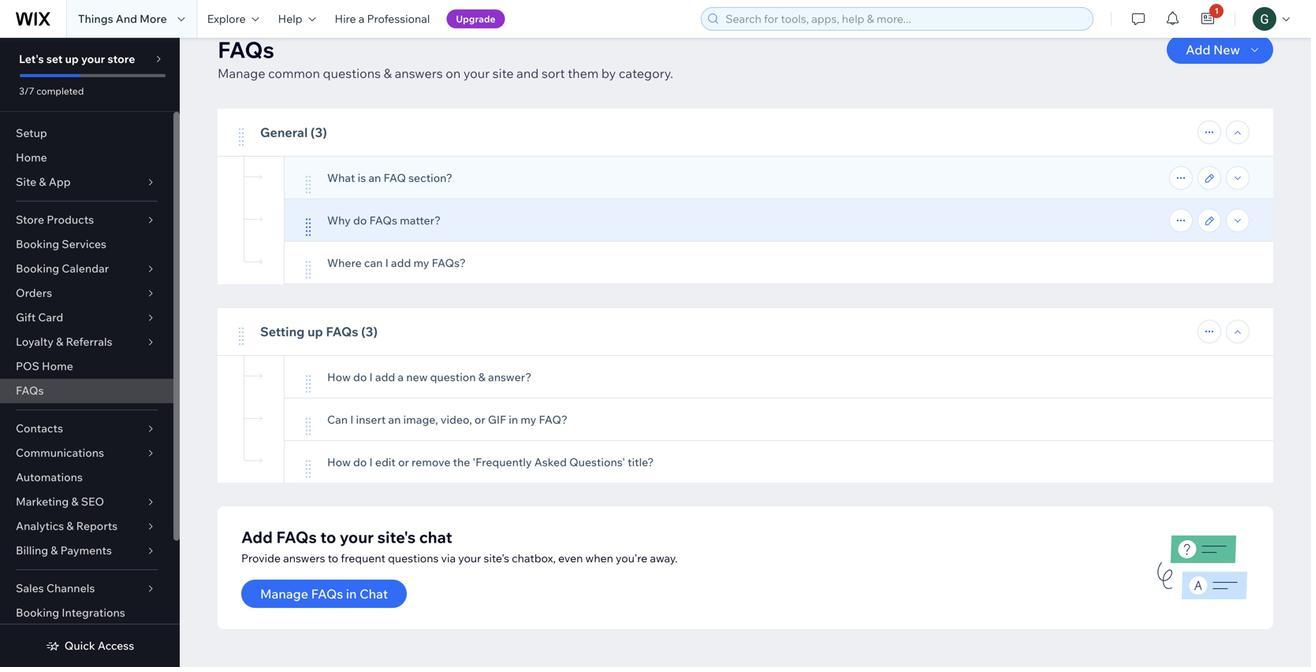 Task type: describe. For each thing, give the bounding box(es) containing it.
i for or
[[369, 456, 373, 470]]

manage inside button
[[260, 587, 308, 603]]

category.
[[619, 65, 673, 81]]

pos home link
[[0, 355, 173, 379]]

marketing & seo
[[16, 495, 104, 509]]

your up "frequent"
[[340, 528, 374, 548]]

booking for booking services
[[16, 237, 59, 251]]

new
[[406, 371, 428, 384]]

contacts button
[[0, 417, 173, 442]]

& for payments
[[51, 544, 58, 558]]

and
[[517, 65, 539, 81]]

faqs inside 'add faqs to your site's chat provide answers to frequent questions via your site's chatbox, even when you're away.'
[[276, 528, 317, 548]]

sales channels
[[16, 582, 95, 596]]

answer?
[[488, 371, 532, 384]]

them
[[568, 65, 599, 81]]

do for add
[[353, 371, 367, 384]]

insert
[[356, 413, 386, 427]]

1 horizontal spatial an
[[388, 413, 401, 427]]

& left answer?
[[478, 371, 486, 384]]

0 vertical spatial home
[[16, 151, 47, 164]]

asked
[[534, 456, 567, 470]]

sales
[[16, 582, 44, 596]]

you're
[[616, 552, 648, 566]]

3/7
[[19, 85, 34, 97]]

upgrade
[[456, 13, 496, 25]]

services
[[62, 237, 106, 251]]

1 horizontal spatial site's
[[484, 552, 509, 566]]

can
[[364, 256, 383, 270]]

is
[[358, 171, 366, 185]]

sales channels button
[[0, 577, 173, 602]]

answers inside 'add faqs to your site's chat provide answers to frequent questions via your site's chatbox, even when you're away.'
[[283, 552, 325, 566]]

remove
[[412, 456, 451, 470]]

faqs inside the sidebar element
[[16, 384, 44, 398]]

frequent
[[341, 552, 386, 566]]

pos
[[16, 360, 39, 373]]

store
[[108, 52, 135, 66]]

why do faqs matter?
[[327, 214, 441, 227]]

and
[[116, 12, 137, 26]]

calendar
[[62, 262, 109, 276]]

how for how do i edit or remove the 'frequently asked questions' title?
[[327, 456, 351, 470]]

site & app button
[[0, 170, 173, 195]]

add new
[[1186, 42, 1240, 58]]

quick
[[64, 640, 95, 653]]

1 horizontal spatial up
[[308, 324, 323, 340]]

hire a professional link
[[325, 0, 440, 38]]

matter?
[[400, 214, 441, 227]]

upgrade button
[[447, 9, 505, 28]]

manage faqs in chat button
[[241, 580, 407, 609]]

your inside faqs manage common questions & answers on your site and sort them by category.
[[464, 65, 490, 81]]

hire
[[335, 12, 356, 26]]

booking integrations link
[[0, 602, 173, 626]]

when
[[586, 552, 613, 566]]

can i insert an image, video, or gif in my faq?
[[327, 413, 568, 427]]

site
[[16, 175, 36, 189]]

marketing & seo button
[[0, 491, 173, 515]]

1 horizontal spatial in
[[509, 413, 518, 427]]

explore
[[207, 12, 246, 26]]

0 vertical spatial an
[[369, 171, 381, 185]]

payments
[[60, 544, 112, 558]]

& for referrals
[[56, 335, 63, 349]]

0 vertical spatial my
[[414, 256, 429, 270]]

loyalty & referrals button
[[0, 330, 173, 355]]

professional
[[367, 12, 430, 26]]

up inside the sidebar element
[[65, 52, 79, 66]]

i for a
[[369, 371, 373, 384]]

add for a
[[375, 371, 395, 384]]

app
[[49, 175, 71, 189]]

1 vertical spatial home
[[42, 360, 73, 373]]

help
[[278, 12, 302, 26]]

set
[[46, 52, 63, 66]]

why
[[327, 214, 351, 227]]

faqs left matter?
[[369, 214, 397, 227]]

gift card
[[16, 311, 63, 325]]

what is an faq section?
[[327, 171, 453, 185]]

booking calendar button
[[0, 257, 173, 282]]

things
[[78, 12, 113, 26]]

booking for booking calendar
[[16, 262, 59, 276]]

setup link
[[0, 121, 173, 146]]

chatbox,
[[512, 552, 556, 566]]

3/7 completed
[[19, 85, 84, 97]]

do for matter?
[[353, 214, 367, 227]]

your right via
[[458, 552, 481, 566]]

store products
[[16, 213, 94, 227]]

gift card button
[[0, 306, 173, 330]]

questions inside 'add faqs to your site's chat provide answers to frequent questions via your site's chatbox, even when you're away.'
[[388, 552, 439, 566]]

by
[[602, 65, 616, 81]]

video,
[[441, 413, 472, 427]]

answers inside faqs manage common questions & answers on your site and sort them by category.
[[395, 65, 443, 81]]

away.
[[650, 552, 678, 566]]

site
[[493, 65, 514, 81]]

add faqs to your site's chat provide answers to frequent questions via your site's chatbox, even when you're away.
[[241, 528, 678, 566]]

analytics & reports
[[16, 520, 118, 533]]

0 vertical spatial to
[[320, 528, 336, 548]]

add for new
[[1186, 42, 1211, 58]]

setup
[[16, 126, 47, 140]]

completed
[[36, 85, 84, 97]]

the
[[453, 456, 470, 470]]

store products button
[[0, 208, 173, 233]]

1 vertical spatial or
[[398, 456, 409, 470]]

manage faqs in chat
[[260, 587, 388, 603]]

where can i add my faqs?
[[327, 256, 466, 270]]

add for my
[[391, 256, 411, 270]]

booking integrations
[[16, 606, 125, 620]]

0 horizontal spatial (3)
[[311, 125, 327, 140]]

analytics
[[16, 520, 64, 533]]



Task type: locate. For each thing, give the bounding box(es) containing it.
1 how from the top
[[327, 371, 351, 384]]

0 horizontal spatial an
[[369, 171, 381, 185]]

site's left "chat"
[[377, 528, 416, 548]]

0 horizontal spatial or
[[398, 456, 409, 470]]

0 horizontal spatial a
[[359, 12, 365, 26]]

3 booking from the top
[[16, 606, 59, 620]]

0 horizontal spatial questions
[[323, 65, 381, 81]]

2 how from the top
[[327, 456, 351, 470]]

faqs down explore on the top left
[[218, 36, 274, 63]]

my
[[414, 256, 429, 270], [521, 413, 536, 427]]

site's left chatbox,
[[484, 552, 509, 566]]

1 horizontal spatial or
[[475, 413, 486, 427]]

home
[[16, 151, 47, 164], [42, 360, 73, 373]]

1 vertical spatial answers
[[283, 552, 325, 566]]

can
[[327, 413, 348, 427]]

in left chat
[[346, 587, 357, 603]]

add right can
[[391, 256, 411, 270]]

questions down "chat"
[[388, 552, 439, 566]]

1 vertical spatial up
[[308, 324, 323, 340]]

1 button
[[1191, 0, 1226, 38]]

add left new
[[1186, 42, 1211, 58]]

add
[[1186, 42, 1211, 58], [241, 528, 273, 548]]

loyalty & referrals
[[16, 335, 112, 349]]

section?
[[409, 171, 453, 185]]

answers left on
[[395, 65, 443, 81]]

booking services
[[16, 237, 106, 251]]

faqs inside button
[[311, 587, 343, 603]]

how do i add a new question & answer?
[[327, 371, 532, 384]]

1 vertical spatial in
[[346, 587, 357, 603]]

booking inside dropdown button
[[16, 262, 59, 276]]

questions'
[[569, 456, 625, 470]]

help button
[[269, 0, 325, 38]]

orders button
[[0, 282, 173, 306]]

0 vertical spatial up
[[65, 52, 79, 66]]

faqs left chat
[[311, 587, 343, 603]]

faqs manage common questions & answers on your site and sort them by category.
[[218, 36, 673, 81]]

add inside 'add faqs to your site's chat provide answers to frequent questions via your site's chatbox, even when you're away.'
[[241, 528, 273, 548]]

an right insert
[[388, 413, 401, 427]]

booking up orders
[[16, 262, 59, 276]]

an right is
[[369, 171, 381, 185]]

1 horizontal spatial my
[[521, 413, 536, 427]]

chat
[[419, 528, 452, 548]]

& inside billing & payments dropdown button
[[51, 544, 58, 558]]

1 vertical spatial how
[[327, 456, 351, 470]]

image,
[[403, 413, 438, 427]]

& down hire a professional link
[[384, 65, 392, 81]]

in right gif
[[509, 413, 518, 427]]

1 vertical spatial site's
[[484, 552, 509, 566]]

0 horizontal spatial site's
[[377, 528, 416, 548]]

what
[[327, 171, 355, 185]]

to up manage faqs in chat button
[[320, 528, 336, 548]]

0 vertical spatial questions
[[323, 65, 381, 81]]

let's
[[19, 52, 44, 66]]

faqs down pos
[[16, 384, 44, 398]]

0 horizontal spatial in
[[346, 587, 357, 603]]

questions down hire
[[323, 65, 381, 81]]

add left "new"
[[375, 371, 395, 384]]

do
[[353, 214, 367, 227], [353, 371, 367, 384], [353, 456, 367, 470]]

manage
[[218, 65, 265, 81], [260, 587, 308, 603]]

hire a professional
[[335, 12, 430, 26]]

loyalty
[[16, 335, 54, 349]]

0 vertical spatial answers
[[395, 65, 443, 81]]

let's set up your store
[[19, 52, 135, 66]]

seo
[[81, 495, 104, 509]]

or right edit
[[398, 456, 409, 470]]

1 vertical spatial add
[[241, 528, 273, 548]]

booking down sales
[[16, 606, 59, 620]]

in inside button
[[346, 587, 357, 603]]

0 vertical spatial in
[[509, 413, 518, 427]]

0 horizontal spatial answers
[[283, 552, 325, 566]]

booking
[[16, 237, 59, 251], [16, 262, 59, 276], [16, 606, 59, 620]]

& right billing
[[51, 544, 58, 558]]

do for edit
[[353, 456, 367, 470]]

reports
[[76, 520, 118, 533]]

1 horizontal spatial a
[[398, 371, 404, 384]]

& right site
[[39, 175, 46, 189]]

integrations
[[62, 606, 125, 620]]

0 vertical spatial add
[[1186, 42, 1211, 58]]

do up insert
[[353, 371, 367, 384]]

1 vertical spatial a
[[398, 371, 404, 384]]

sidebar element
[[0, 38, 180, 668]]

1 vertical spatial an
[[388, 413, 401, 427]]

questions inside faqs manage common questions & answers on your site and sort them by category.
[[323, 65, 381, 81]]

home link
[[0, 146, 173, 170]]

faqs?
[[432, 256, 466, 270]]

& inside faqs manage common questions & answers on your site and sort them by category.
[[384, 65, 392, 81]]

& right loyalty
[[56, 335, 63, 349]]

my left 'faq?'
[[521, 413, 536, 427]]

quick access
[[64, 640, 134, 653]]

0 vertical spatial site's
[[377, 528, 416, 548]]

manage down provide
[[260, 587, 308, 603]]

2 vertical spatial do
[[353, 456, 367, 470]]

1 vertical spatial manage
[[260, 587, 308, 603]]

1 horizontal spatial (3)
[[361, 324, 378, 340]]

1 horizontal spatial answers
[[395, 65, 443, 81]]

0 vertical spatial manage
[[218, 65, 265, 81]]

answers
[[395, 65, 443, 81], [283, 552, 325, 566]]

add for faqs
[[241, 528, 273, 548]]

edit
[[375, 456, 396, 470]]

your left 'store'
[[81, 52, 105, 66]]

1 horizontal spatial add
[[1186, 42, 1211, 58]]

add inside "dropdown button"
[[1186, 42, 1211, 58]]

0 vertical spatial how
[[327, 371, 351, 384]]

1 vertical spatial do
[[353, 371, 367, 384]]

automations
[[16, 471, 83, 485]]

where
[[327, 256, 362, 270]]

or left gif
[[475, 413, 486, 427]]

billing & payments
[[16, 544, 112, 558]]

& inside analytics & reports dropdown button
[[66, 520, 74, 533]]

how down can
[[327, 456, 351, 470]]

0 vertical spatial or
[[475, 413, 486, 427]]

site's
[[377, 528, 416, 548], [484, 552, 509, 566]]

to
[[320, 528, 336, 548], [328, 552, 338, 566]]

quick access button
[[46, 640, 134, 654]]

answers up manage faqs in chat
[[283, 552, 325, 566]]

to left "frequent"
[[328, 552, 338, 566]]

question
[[430, 371, 476, 384]]

how do i edit or remove the 'frequently asked questions' title?
[[327, 456, 654, 470]]

1 vertical spatial to
[[328, 552, 338, 566]]

0 horizontal spatial add
[[241, 528, 273, 548]]

& left seo
[[71, 495, 79, 509]]

a left "new"
[[398, 371, 404, 384]]

& for app
[[39, 175, 46, 189]]

add up provide
[[241, 528, 273, 548]]

general
[[260, 125, 308, 140]]

faqs inside faqs manage common questions & answers on your site and sort them by category.
[[218, 36, 274, 63]]

0 vertical spatial a
[[359, 12, 365, 26]]

your inside the sidebar element
[[81, 52, 105, 66]]

a right hire
[[359, 12, 365, 26]]

how up can
[[327, 371, 351, 384]]

0 horizontal spatial up
[[65, 52, 79, 66]]

your right on
[[464, 65, 490, 81]]

home down setup
[[16, 151, 47, 164]]

how for how do i add a new question & answer?
[[327, 371, 351, 384]]

setting
[[260, 324, 305, 340]]

(3)
[[311, 125, 327, 140], [361, 324, 378, 340]]

even
[[558, 552, 583, 566]]

add
[[391, 256, 411, 270], [375, 371, 395, 384]]

i
[[385, 256, 389, 270], [369, 371, 373, 384], [350, 413, 354, 427], [369, 456, 373, 470]]

faqs up provide
[[276, 528, 317, 548]]

marketing
[[16, 495, 69, 509]]

0 vertical spatial booking
[[16, 237, 59, 251]]

booking calendar
[[16, 262, 109, 276]]

(3) right general
[[311, 125, 327, 140]]

up right setting
[[308, 324, 323, 340]]

& for seo
[[71, 495, 79, 509]]

do left edit
[[353, 456, 367, 470]]

billing & payments button
[[0, 539, 173, 564]]

analytics & reports button
[[0, 515, 173, 539]]

contacts
[[16, 422, 63, 436]]

0 vertical spatial do
[[353, 214, 367, 227]]

0 vertical spatial add
[[391, 256, 411, 270]]

& inside site & app "dropdown button"
[[39, 175, 46, 189]]

on
[[446, 65, 461, 81]]

1 horizontal spatial questions
[[388, 552, 439, 566]]

sort
[[542, 65, 565, 81]]

2 booking from the top
[[16, 262, 59, 276]]

& inside marketing & seo dropdown button
[[71, 495, 79, 509]]

setting up faqs (3)
[[260, 324, 378, 340]]

more
[[140, 12, 167, 26]]

(3) down can
[[361, 324, 378, 340]]

1 vertical spatial booking
[[16, 262, 59, 276]]

pos home
[[16, 360, 73, 373]]

new
[[1214, 42, 1240, 58]]

products
[[47, 213, 94, 227]]

gift
[[16, 311, 36, 325]]

'frequently
[[473, 456, 532, 470]]

site & app
[[16, 175, 71, 189]]

1 vertical spatial questions
[[388, 552, 439, 566]]

via
[[441, 552, 456, 566]]

communications button
[[0, 442, 173, 466]]

i for my
[[385, 256, 389, 270]]

Search for tools, apps, help & more... field
[[721, 8, 1088, 30]]

1 booking from the top
[[16, 237, 59, 251]]

booking for booking integrations
[[16, 606, 59, 620]]

title?
[[628, 456, 654, 470]]

do right why
[[353, 214, 367, 227]]

home down loyalty & referrals
[[42, 360, 73, 373]]

booking down store
[[16, 237, 59, 251]]

1 vertical spatial my
[[521, 413, 536, 427]]

2 vertical spatial booking
[[16, 606, 59, 620]]

1 vertical spatial (3)
[[361, 324, 378, 340]]

chat
[[360, 587, 388, 603]]

0 horizontal spatial my
[[414, 256, 429, 270]]

manage inside faqs manage common questions & answers on your site and sort them by category.
[[218, 65, 265, 81]]

up right set
[[65, 52, 79, 66]]

billing
[[16, 544, 48, 558]]

how
[[327, 371, 351, 384], [327, 456, 351, 470]]

0 vertical spatial (3)
[[311, 125, 327, 140]]

& for reports
[[66, 520, 74, 533]]

communications
[[16, 446, 104, 460]]

& inside loyalty & referrals dropdown button
[[56, 335, 63, 349]]

booking inside 'link'
[[16, 606, 59, 620]]

my left faqs?
[[414, 256, 429, 270]]

& up billing & payments
[[66, 520, 74, 533]]

1 vertical spatial add
[[375, 371, 395, 384]]

faqs right setting
[[326, 324, 358, 340]]

manage left common on the top left
[[218, 65, 265, 81]]



Task type: vqa. For each thing, say whether or not it's contained in the screenshot.
by
yes



